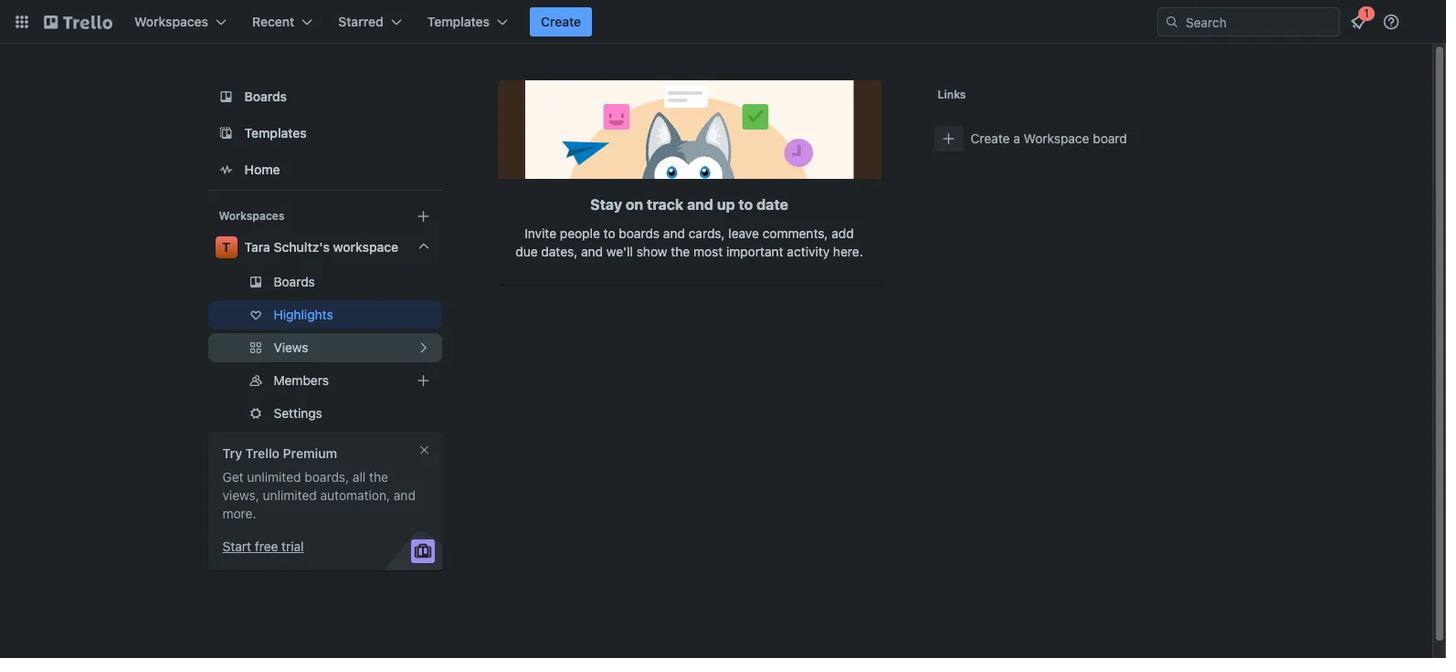 Task type: locate. For each thing, give the bounding box(es) containing it.
unlimited down trello
[[247, 470, 301, 485]]

1 vertical spatial boards link
[[208, 268, 442, 297]]

workspaces button
[[123, 7, 238, 37]]

1 vertical spatial unlimited
[[263, 488, 317, 503]]

external link image
[[413, 337, 434, 359], [413, 337, 434, 359]]

and right "automation,"
[[394, 488, 416, 503]]

templates link
[[208, 117, 442, 150]]

get
[[222, 470, 244, 485]]

templates up home
[[244, 125, 307, 141]]

date
[[757, 196, 788, 213]]

tara schultz's workspace
[[244, 239, 399, 255]]

a
[[1013, 131, 1020, 146]]

unlimited
[[247, 470, 301, 485], [263, 488, 317, 503]]

1 vertical spatial templates
[[244, 125, 307, 141]]

boards link up highlights link
[[208, 268, 442, 297]]

start free trial
[[222, 539, 304, 555]]

0 vertical spatial workspaces
[[134, 14, 208, 29]]

templates
[[427, 14, 490, 29], [244, 125, 307, 141]]

the
[[671, 244, 690, 259], [369, 470, 388, 485]]

1 horizontal spatial to
[[739, 196, 753, 213]]

to right up
[[739, 196, 753, 213]]

leave
[[729, 226, 759, 241]]

0 horizontal spatial the
[[369, 470, 388, 485]]

the right the "all"
[[369, 470, 388, 485]]

create
[[541, 14, 581, 29], [971, 131, 1010, 146]]

members
[[274, 373, 329, 388]]

to
[[739, 196, 753, 213], [604, 226, 615, 241]]

recent
[[252, 14, 294, 29]]

comments,
[[763, 226, 828, 241]]

most
[[693, 244, 723, 259]]

0 horizontal spatial to
[[604, 226, 615, 241]]

0 vertical spatial boards link
[[208, 80, 442, 113]]

boards right board icon on the top left of the page
[[244, 89, 287, 104]]

create for create a workspace board
[[971, 131, 1010, 146]]

templates inside popup button
[[427, 14, 490, 29]]

1 vertical spatial the
[[369, 470, 388, 485]]

dates,
[[541, 244, 578, 259]]

0 vertical spatial to
[[739, 196, 753, 213]]

due
[[516, 244, 538, 259]]

and
[[687, 196, 714, 213], [663, 226, 685, 241], [581, 244, 603, 259], [394, 488, 416, 503]]

the left most
[[671, 244, 690, 259]]

1 vertical spatial to
[[604, 226, 615, 241]]

and up show
[[663, 226, 685, 241]]

stay on track and up to date
[[590, 196, 788, 213]]

0 vertical spatial create
[[541, 14, 581, 29]]

starred
[[338, 14, 383, 29]]

1 vertical spatial workspaces
[[219, 209, 285, 223]]

trello
[[245, 446, 280, 461]]

0 vertical spatial templates
[[427, 14, 490, 29]]

to up we'll
[[604, 226, 615, 241]]

and left up
[[687, 196, 714, 213]]

1 horizontal spatial create
[[971, 131, 1010, 146]]

0 horizontal spatial templates
[[244, 125, 307, 141]]

workspaces
[[134, 14, 208, 29], [219, 209, 285, 223]]

add image
[[413, 370, 434, 392]]

highlights
[[274, 307, 333, 323]]

views
[[274, 340, 308, 355]]

0 horizontal spatial workspaces
[[134, 14, 208, 29]]

all
[[353, 470, 366, 485]]

boards
[[244, 89, 287, 104], [274, 274, 315, 290]]

0 horizontal spatial create
[[541, 14, 581, 29]]

members link
[[208, 366, 442, 396]]

stay
[[590, 196, 622, 213]]

templates right starred dropdown button at the left top of page
[[427, 14, 490, 29]]

1 horizontal spatial templates
[[427, 14, 490, 29]]

boards
[[619, 226, 660, 241]]

links
[[938, 88, 966, 101]]

workspace
[[333, 239, 399, 255]]

boards,
[[305, 470, 349, 485]]

create a workspace board
[[971, 131, 1127, 146]]

activity
[[787, 244, 830, 259]]

boards link
[[208, 80, 442, 113], [208, 268, 442, 297]]

start
[[222, 539, 251, 555]]

home image
[[215, 159, 237, 181]]

1 horizontal spatial the
[[671, 244, 690, 259]]

board image
[[215, 86, 237, 108]]

1 vertical spatial create
[[971, 131, 1010, 146]]

unlimited down boards,
[[263, 488, 317, 503]]

here.
[[833, 244, 863, 259]]

boards up highlights
[[274, 274, 315, 290]]

create inside button
[[541, 14, 581, 29]]

show
[[637, 244, 667, 259]]

0 vertical spatial the
[[671, 244, 690, 259]]

boards link up templates link
[[208, 80, 442, 113]]

invite
[[525, 226, 556, 241]]

settings link
[[208, 399, 442, 429]]

schultz's
[[274, 239, 330, 255]]

create inside 'button'
[[971, 131, 1010, 146]]



Task type: describe. For each thing, give the bounding box(es) containing it.
people
[[560, 226, 600, 241]]

board
[[1093, 131, 1127, 146]]

Search field
[[1180, 8, 1339, 36]]

highlights link
[[208, 301, 442, 330]]

workspace
[[1024, 131, 1090, 146]]

1 boards link from the top
[[208, 80, 442, 113]]

more.
[[222, 506, 256, 522]]

0 vertical spatial unlimited
[[247, 470, 301, 485]]

cards,
[[689, 226, 725, 241]]

settings
[[274, 406, 322, 421]]

premium
[[283, 446, 337, 461]]

free
[[255, 539, 278, 555]]

invite people to boards and cards, leave comments, add due dates, and we'll show the most important activity here.
[[516, 226, 863, 259]]

views,
[[222, 488, 259, 503]]

we'll
[[607, 244, 633, 259]]

tara
[[244, 239, 270, 255]]

t
[[222, 239, 230, 255]]

and inside try trello premium get unlimited boards, all the views, unlimited automation, and more.
[[394, 488, 416, 503]]

templates button
[[416, 7, 519, 37]]

primary element
[[0, 0, 1446, 44]]

and down people
[[581, 244, 603, 259]]

create button
[[530, 7, 592, 37]]

home link
[[208, 153, 442, 186]]

2 boards link from the top
[[208, 268, 442, 297]]

recent button
[[241, 7, 324, 37]]

template board image
[[215, 122, 237, 144]]

1 horizontal spatial workspaces
[[219, 209, 285, 223]]

start free trial button
[[222, 538, 304, 556]]

1 notification image
[[1348, 11, 1370, 33]]

create a workspace board button
[[927, 117, 1239, 161]]

open information menu image
[[1382, 13, 1401, 31]]

create a workspace image
[[413, 206, 434, 228]]

back to home image
[[44, 7, 112, 37]]

tara schultz (taraschultz7) image
[[1413, 11, 1435, 33]]

try trello premium get unlimited boards, all the views, unlimited automation, and more.
[[222, 446, 416, 522]]

the inside invite people to boards and cards, leave comments, add due dates, and we'll show the most important activity here.
[[671, 244, 690, 259]]

the inside try trello premium get unlimited boards, all the views, unlimited automation, and more.
[[369, 470, 388, 485]]

to inside invite people to boards and cards, leave comments, add due dates, and we'll show the most important activity here.
[[604, 226, 615, 241]]

views link
[[208, 333, 442, 363]]

search image
[[1165, 15, 1180, 29]]

workspaces inside workspaces 'dropdown button'
[[134, 14, 208, 29]]

1 vertical spatial boards
[[274, 274, 315, 290]]

home
[[244, 162, 280, 177]]

track
[[647, 196, 684, 213]]

starred button
[[327, 7, 413, 37]]

try
[[222, 446, 242, 461]]

add
[[832, 226, 854, 241]]

up
[[717, 196, 735, 213]]

create for create
[[541, 14, 581, 29]]

on
[[626, 196, 643, 213]]

important
[[726, 244, 784, 259]]

0 vertical spatial boards
[[244, 89, 287, 104]]

trial
[[282, 539, 304, 555]]

automation,
[[320, 488, 390, 503]]



Task type: vqa. For each thing, say whether or not it's contained in the screenshot.
bottommost the forward Image
no



